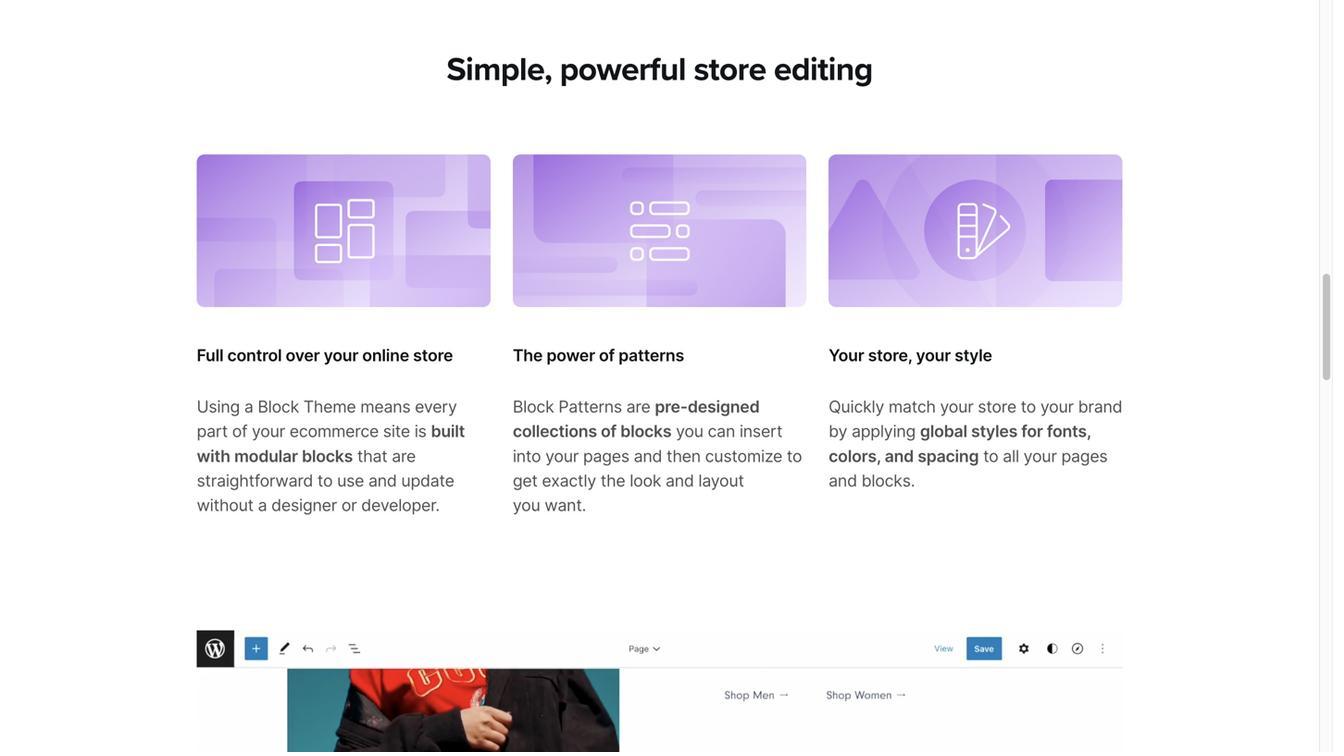 Task type: describe. For each thing, give the bounding box(es) containing it.
using
[[197, 397, 240, 417]]

fonts,
[[1047, 422, 1091, 442]]

with
[[197, 447, 230, 467]]

exactly
[[542, 471, 596, 491]]

collections
[[513, 422, 597, 442]]

and inside to all your pages and blocks.
[[829, 471, 857, 491]]

into
[[513, 447, 541, 467]]

pre-
[[655, 397, 688, 417]]

every
[[415, 397, 457, 417]]

your up global
[[940, 397, 974, 417]]

your store, your style
[[829, 346, 993, 366]]

match
[[889, 397, 936, 417]]

modular
[[234, 447, 298, 467]]

blocks.
[[862, 471, 915, 491]]

the
[[601, 471, 626, 491]]

can
[[708, 422, 735, 442]]

editing
[[774, 50, 873, 89]]

your inside you can insert into your pages and then customize to get exactly the look and layout you want.
[[546, 447, 579, 467]]

global styles for fonts, colors, and spacing
[[829, 422, 1091, 467]]

layout
[[699, 471, 744, 491]]

simple,
[[447, 50, 552, 89]]

pages inside you can insert into your pages and then customize to get exactly the look and layout you want.
[[583, 447, 630, 467]]

means
[[360, 397, 411, 417]]

using a block theme means every part of your ecommerce site is
[[197, 397, 457, 442]]

colors,
[[829, 447, 881, 467]]

and inside global styles for fonts, colors, and spacing
[[885, 447, 914, 467]]

0 vertical spatial are
[[627, 397, 651, 417]]

theme
[[304, 397, 356, 417]]

you want.
[[513, 496, 586, 516]]

control
[[227, 346, 282, 366]]

styles
[[971, 422, 1018, 442]]

look
[[630, 471, 661, 491]]

global
[[920, 422, 968, 442]]

full
[[197, 346, 223, 366]]

full control over your online store
[[197, 346, 453, 366]]

and up look
[[634, 447, 662, 467]]

then
[[667, 447, 701, 467]]

use
[[337, 471, 364, 491]]

of inside using a block theme means every part of your ecommerce site is
[[232, 422, 247, 442]]

block inside using a block theme means every part of your ecommerce site is
[[258, 397, 299, 417]]

insert
[[740, 422, 783, 442]]

you
[[676, 422, 704, 442]]

to all your pages and blocks.
[[829, 447, 1108, 491]]

customize
[[705, 447, 783, 467]]

and down then
[[666, 471, 694, 491]]

store inside quickly match your store to your brand by applying
[[978, 397, 1017, 417]]

spacing
[[918, 447, 979, 467]]

that are straightforward to use and update without a designer or developer.
[[197, 447, 454, 516]]

a inside using a block theme means every part of your ecommerce site is
[[244, 397, 253, 417]]

of right power
[[599, 346, 615, 366]]

the
[[513, 346, 543, 366]]

is
[[415, 422, 427, 442]]

1 horizontal spatial store
[[694, 50, 766, 89]]



Task type: vqa. For each thing, say whether or not it's contained in the screenshot.
Open account menu image
no



Task type: locate. For each thing, give the bounding box(es) containing it.
block up the modular
[[258, 397, 299, 417]]

and
[[634, 447, 662, 467], [885, 447, 914, 467], [369, 471, 397, 491], [666, 471, 694, 491], [829, 471, 857, 491]]

quickly
[[829, 397, 884, 417]]

a right using on the bottom left
[[244, 397, 253, 417]]

a inside that are straightforward to use and update without a designer or developer.
[[258, 496, 267, 516]]

1 vertical spatial are
[[392, 447, 416, 467]]

1 horizontal spatial are
[[627, 397, 651, 417]]

your left the style
[[916, 346, 951, 366]]

0 vertical spatial a
[[244, 397, 253, 417]]

are down site
[[392, 447, 416, 467]]

1 vertical spatial a
[[258, 496, 267, 516]]

of inside pre-designed collections of blocks
[[601, 422, 617, 442]]

online
[[362, 346, 409, 366]]

2 block from the left
[[513, 397, 554, 417]]

of
[[599, 346, 615, 366], [232, 422, 247, 442], [601, 422, 617, 442]]

all
[[1003, 447, 1020, 467]]

0 horizontal spatial block
[[258, 397, 299, 417]]

power
[[547, 346, 595, 366]]

to left all
[[984, 447, 999, 467]]

store
[[694, 50, 766, 89], [413, 346, 453, 366], [978, 397, 1017, 417]]

pages inside to all your pages and blocks.
[[1062, 447, 1108, 467]]

blocks inside pre-designed collections of blocks
[[621, 422, 672, 442]]

your
[[829, 346, 864, 366]]

1 vertical spatial store
[[413, 346, 453, 366]]

a
[[244, 397, 253, 417], [258, 496, 267, 516]]

brand
[[1078, 397, 1123, 417]]

by
[[829, 422, 848, 442]]

of right "part"
[[232, 422, 247, 442]]

site
[[383, 422, 410, 442]]

blocks inside built with modular blocks
[[302, 447, 353, 467]]

your up fonts,
[[1041, 397, 1074, 417]]

and up blocks.
[[885, 447, 914, 467]]

your inside using a block theme means every part of your ecommerce site is
[[252, 422, 285, 442]]

over
[[286, 346, 320, 366]]

your up "exactly"
[[546, 447, 579, 467]]

without
[[197, 496, 254, 516]]

2 pages from the left
[[1062, 447, 1108, 467]]

block patterns are
[[513, 397, 655, 417]]

style
[[955, 346, 993, 366]]

to inside you can insert into your pages and then customize to get exactly the look and layout you want.
[[787, 447, 802, 467]]

quickly match your store to your brand by applying
[[829, 397, 1123, 442]]

update
[[401, 471, 454, 491]]

your
[[324, 346, 359, 366], [916, 346, 951, 366], [940, 397, 974, 417], [1041, 397, 1074, 417], [252, 422, 285, 442], [546, 447, 579, 467], [1024, 447, 1057, 467]]

get
[[513, 471, 538, 491]]

to right customize
[[787, 447, 802, 467]]

are left the pre- in the bottom of the page
[[627, 397, 651, 417]]

that
[[357, 447, 388, 467]]

0 horizontal spatial pages
[[583, 447, 630, 467]]

blocks
[[621, 422, 672, 442], [302, 447, 353, 467]]

you can insert into your pages and then customize to get exactly the look and layout you want.
[[513, 422, 802, 516]]

patterns
[[619, 346, 684, 366]]

simple, powerful store editing
[[447, 50, 873, 89]]

blocks down the pre- in the bottom of the page
[[621, 422, 672, 442]]

to up for
[[1021, 397, 1036, 417]]

1 vertical spatial blocks
[[302, 447, 353, 467]]

and down colors,
[[829, 471, 857, 491]]

0 horizontal spatial are
[[392, 447, 416, 467]]

of down "patterns"
[[601, 422, 617, 442]]

1 pages from the left
[[583, 447, 630, 467]]

to inside to all your pages and blocks.
[[984, 447, 999, 467]]

your right over
[[324, 346, 359, 366]]

0 vertical spatial blocks
[[621, 422, 672, 442]]

your inside to all your pages and blocks.
[[1024, 447, 1057, 467]]

ecommerce
[[290, 422, 379, 442]]

or
[[342, 496, 357, 516]]

a down straightforward
[[258, 496, 267, 516]]

designer
[[271, 496, 337, 516]]

and down that
[[369, 471, 397, 491]]

blocks down ecommerce in the left bottom of the page
[[302, 447, 353, 467]]

0 vertical spatial store
[[694, 50, 766, 89]]

block up collections
[[513, 397, 554, 417]]

your down for
[[1024, 447, 1057, 467]]

are
[[627, 397, 651, 417], [392, 447, 416, 467]]

to left use
[[318, 471, 333, 491]]

2 vertical spatial store
[[978, 397, 1017, 417]]

designed
[[688, 397, 760, 417]]

0 horizontal spatial store
[[413, 346, 453, 366]]

block
[[258, 397, 299, 417], [513, 397, 554, 417]]

your up the modular
[[252, 422, 285, 442]]

pages up the
[[583, 447, 630, 467]]

developer.
[[361, 496, 440, 516]]

1 block from the left
[[258, 397, 299, 417]]

1 horizontal spatial blocks
[[621, 422, 672, 442]]

patterns
[[559, 397, 622, 417]]

and inside that are straightforward to use and update without a designer or developer.
[[369, 471, 397, 491]]

pages down fonts,
[[1062, 447, 1108, 467]]

1 horizontal spatial block
[[513, 397, 554, 417]]

1 horizontal spatial a
[[258, 496, 267, 516]]

part
[[197, 422, 228, 442]]

store,
[[868, 346, 912, 366]]

applying
[[852, 422, 916, 442]]

to
[[1021, 397, 1036, 417], [787, 447, 802, 467], [984, 447, 999, 467], [318, 471, 333, 491]]

built with modular blocks
[[197, 422, 465, 467]]

pre-designed collections of blocks
[[513, 397, 760, 442]]

2 horizontal spatial store
[[978, 397, 1017, 417]]

are inside that are straightforward to use and update without a designer or developer.
[[392, 447, 416, 467]]

pages
[[583, 447, 630, 467], [1062, 447, 1108, 467]]

the power of patterns
[[513, 346, 684, 366]]

built
[[431, 422, 465, 442]]

to inside that are straightforward to use and update without a designer or developer.
[[318, 471, 333, 491]]

straightforward
[[197, 471, 313, 491]]

powerful
[[560, 50, 686, 89]]

for
[[1022, 422, 1043, 442]]

0 horizontal spatial a
[[244, 397, 253, 417]]

1 horizontal spatial pages
[[1062, 447, 1108, 467]]

0 horizontal spatial blocks
[[302, 447, 353, 467]]

to inside quickly match your store to your brand by applying
[[1021, 397, 1036, 417]]



